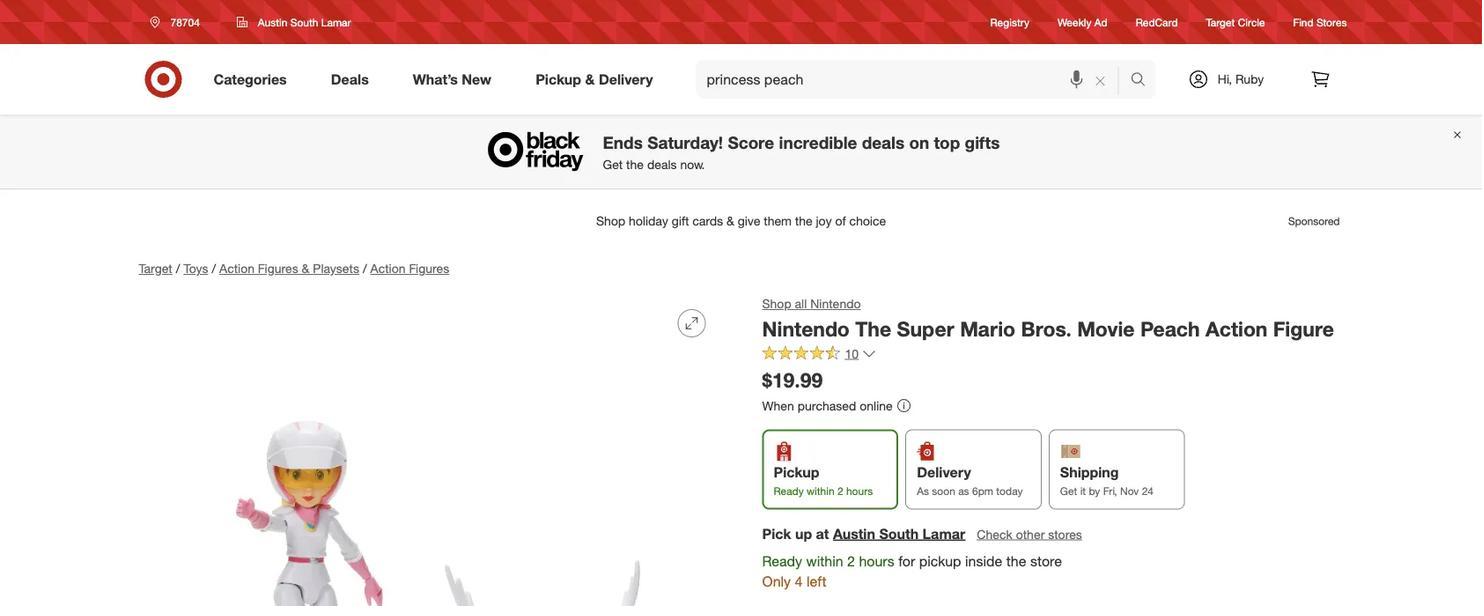 Task type: locate. For each thing, give the bounding box(es) containing it.
within inside pickup ready within 2 hours
[[807, 484, 835, 497]]

0 vertical spatial deals
[[862, 132, 905, 152]]

$19.99
[[762, 368, 823, 393]]

0 vertical spatial delivery
[[599, 71, 653, 88]]

ready up pick
[[774, 484, 804, 497]]

1 horizontal spatial get
[[1060, 484, 1078, 497]]

1 vertical spatial nintendo
[[762, 316, 850, 341]]

0 horizontal spatial pickup
[[536, 71, 581, 88]]

top
[[934, 132, 960, 152]]

ready inside pickup ready within 2 hours
[[774, 484, 804, 497]]

2 horizontal spatial action
[[1206, 316, 1268, 341]]

peach
[[1141, 316, 1200, 341]]

78704 button
[[139, 6, 218, 38]]

within
[[807, 484, 835, 497], [806, 552, 844, 570]]

0 horizontal spatial the
[[626, 156, 644, 172]]

action right peach
[[1206, 316, 1268, 341]]

today
[[997, 484, 1023, 497]]

1 horizontal spatial figures
[[409, 261, 449, 276]]

1 horizontal spatial austin
[[833, 525, 876, 542]]

movie
[[1077, 316, 1135, 341]]

1 horizontal spatial delivery
[[917, 464, 971, 481]]

delivery
[[599, 71, 653, 88], [917, 464, 971, 481]]

0 horizontal spatial /
[[176, 261, 180, 276]]

1 horizontal spatial pickup
[[774, 464, 820, 481]]

circle
[[1238, 15, 1265, 29]]

within up the at
[[807, 484, 835, 497]]

1 vertical spatial delivery
[[917, 464, 971, 481]]

0 horizontal spatial get
[[603, 156, 623, 172]]

only
[[762, 573, 791, 590]]

1 vertical spatial target
[[139, 261, 172, 276]]

1 horizontal spatial action
[[371, 261, 406, 276]]

0 horizontal spatial lamar
[[321, 15, 351, 29]]

deals
[[862, 132, 905, 152], [647, 156, 677, 172]]

2 inside 'ready within 2 hours for pickup inside the store only 4 left'
[[847, 552, 855, 570]]

saturday!
[[648, 132, 723, 152]]

get left it
[[1060, 484, 1078, 497]]

1 vertical spatial the
[[1007, 552, 1027, 570]]

ruby
[[1236, 71, 1264, 87]]

nintendo
[[811, 296, 861, 311], [762, 316, 850, 341]]

0 vertical spatial within
[[807, 484, 835, 497]]

south up deals link
[[290, 15, 318, 29]]

1 vertical spatial &
[[302, 261, 310, 276]]

hi,
[[1218, 71, 1232, 87]]

24
[[1142, 484, 1154, 497]]

/ right playsets
[[363, 261, 367, 276]]

target for target / toys / action figures & playsets / action figures
[[139, 261, 172, 276]]

incredible
[[779, 132, 858, 152]]

target circle
[[1206, 15, 1265, 29]]

nov
[[1120, 484, 1139, 497]]

1 vertical spatial hours
[[859, 552, 895, 570]]

1 horizontal spatial &
[[585, 71, 595, 88]]

1 horizontal spatial /
[[212, 261, 216, 276]]

0 horizontal spatial deals
[[647, 156, 677, 172]]

1 vertical spatial get
[[1060, 484, 1078, 497]]

1 vertical spatial within
[[806, 552, 844, 570]]

hours inside 'ready within 2 hours for pickup inside the store only 4 left'
[[859, 552, 895, 570]]

ready within 2 hours for pickup inside the store only 4 left
[[762, 552, 1062, 590]]

find stores link
[[1294, 14, 1347, 30]]

hi, ruby
[[1218, 71, 1264, 87]]

the
[[626, 156, 644, 172], [1007, 552, 1027, 570]]

online
[[860, 398, 893, 413]]

nintendo right all
[[811, 296, 861, 311]]

registry link
[[991, 14, 1030, 30]]

on
[[909, 132, 929, 152]]

1 vertical spatial lamar
[[923, 525, 966, 542]]

target
[[1206, 15, 1235, 29], [139, 261, 172, 276]]

0 horizontal spatial austin
[[258, 15, 287, 29]]

0 vertical spatial ready
[[774, 484, 804, 497]]

0 vertical spatial get
[[603, 156, 623, 172]]

2 up pick up at austin south lamar
[[838, 484, 844, 497]]

0 vertical spatial hours
[[846, 484, 873, 497]]

ready up the only
[[762, 552, 803, 570]]

hours
[[846, 484, 873, 497], [859, 552, 895, 570]]

target left 'circle'
[[1206, 15, 1235, 29]]

0 vertical spatial austin
[[258, 15, 287, 29]]

lamar up deals
[[321, 15, 351, 29]]

0 horizontal spatial target
[[139, 261, 172, 276]]

&
[[585, 71, 595, 88], [302, 261, 310, 276]]

get inside ends saturday! score incredible deals on top gifts get the deals now.
[[603, 156, 623, 172]]

lamar inside austin south lamar dropdown button
[[321, 15, 351, 29]]

pick
[[762, 525, 791, 542]]

south
[[290, 15, 318, 29], [879, 525, 919, 542]]

pickup right new
[[536, 71, 581, 88]]

austin
[[258, 15, 287, 29], [833, 525, 876, 542]]

1 horizontal spatial 2
[[847, 552, 855, 570]]

deals left on
[[862, 132, 905, 152]]

target for target circle
[[1206, 15, 1235, 29]]

get down ends
[[603, 156, 623, 172]]

0 vertical spatial pickup
[[536, 71, 581, 88]]

all
[[795, 296, 807, 311]]

0 horizontal spatial south
[[290, 15, 318, 29]]

hours up pick up at austin south lamar
[[846, 484, 873, 497]]

0 horizontal spatial figures
[[258, 261, 298, 276]]

1 vertical spatial pickup
[[774, 464, 820, 481]]

2
[[838, 484, 844, 497], [847, 552, 855, 570]]

/ right toys link
[[212, 261, 216, 276]]

categories link
[[199, 60, 309, 99]]

gifts
[[965, 132, 1000, 152]]

shop all nintendo nintendo the super mario bros. movie peach action figure
[[762, 296, 1334, 341]]

10
[[845, 346, 859, 361]]

0 vertical spatial south
[[290, 15, 318, 29]]

0 vertical spatial nintendo
[[811, 296, 861, 311]]

pickup inside pickup ready within 2 hours
[[774, 464, 820, 481]]

deals
[[331, 71, 369, 88]]

3 / from the left
[[363, 261, 367, 276]]

pickup up the up
[[774, 464, 820, 481]]

target left toys
[[139, 261, 172, 276]]

south up for
[[879, 525, 919, 542]]

delivery up the soon on the bottom
[[917, 464, 971, 481]]

/
[[176, 261, 180, 276], [212, 261, 216, 276], [363, 261, 367, 276]]

action right playsets
[[371, 261, 406, 276]]

1 horizontal spatial target
[[1206, 15, 1235, 29]]

action right toys
[[219, 261, 255, 276]]

get
[[603, 156, 623, 172], [1060, 484, 1078, 497]]

bros.
[[1021, 316, 1072, 341]]

0 vertical spatial target
[[1206, 15, 1235, 29]]

austin inside dropdown button
[[258, 15, 287, 29]]

weekly ad link
[[1058, 14, 1108, 30]]

austin up categories link
[[258, 15, 287, 29]]

figures
[[258, 261, 298, 276], [409, 261, 449, 276]]

0 vertical spatial the
[[626, 156, 644, 172]]

within up left
[[806, 552, 844, 570]]

weekly ad
[[1058, 15, 1108, 29]]

delivery up ends
[[599, 71, 653, 88]]

1 horizontal spatial south
[[879, 525, 919, 542]]

6pm
[[972, 484, 994, 497]]

toys link
[[184, 261, 208, 276]]

by
[[1089, 484, 1100, 497]]

1 horizontal spatial the
[[1007, 552, 1027, 570]]

lamar up pickup
[[923, 525, 966, 542]]

0 vertical spatial lamar
[[321, 15, 351, 29]]

deals link
[[316, 60, 391, 99]]

2 horizontal spatial /
[[363, 261, 367, 276]]

stores
[[1048, 526, 1082, 542]]

pickup
[[536, 71, 581, 88], [774, 464, 820, 481]]

check other stores button
[[976, 525, 1083, 544]]

ready
[[774, 484, 804, 497], [762, 552, 803, 570]]

1 horizontal spatial deals
[[862, 132, 905, 152]]

target / toys / action figures & playsets / action figures
[[139, 261, 449, 276]]

0 horizontal spatial 2
[[838, 484, 844, 497]]

2 down pick up at austin south lamar
[[847, 552, 855, 570]]

figure
[[1274, 316, 1334, 341]]

hours left for
[[859, 552, 895, 570]]

pickup ready within 2 hours
[[774, 464, 873, 497]]

0 horizontal spatial &
[[302, 261, 310, 276]]

get inside shipping get it by fri, nov 24
[[1060, 484, 1078, 497]]

/ left toys link
[[176, 261, 180, 276]]

1 vertical spatial 2
[[847, 552, 855, 570]]

1 vertical spatial ready
[[762, 552, 803, 570]]

1 vertical spatial south
[[879, 525, 919, 542]]

austin right the at
[[833, 525, 876, 542]]

0 vertical spatial 2
[[838, 484, 844, 497]]

1 vertical spatial austin
[[833, 525, 876, 542]]

0 vertical spatial &
[[585, 71, 595, 88]]

1 vertical spatial deals
[[647, 156, 677, 172]]

nintendo down all
[[762, 316, 850, 341]]

the down check other stores button
[[1007, 552, 1027, 570]]

redcard
[[1136, 15, 1178, 29]]

deals left now.
[[647, 156, 677, 172]]

pickup & delivery
[[536, 71, 653, 88]]

lamar
[[321, 15, 351, 29], [923, 525, 966, 542]]

at
[[816, 525, 829, 542]]

what's new
[[413, 71, 492, 88]]

new
[[462, 71, 492, 88]]

categories
[[214, 71, 287, 88]]

the down ends
[[626, 156, 644, 172]]

within inside 'ready within 2 hours for pickup inside the store only 4 left'
[[806, 552, 844, 570]]



Task type: describe. For each thing, give the bounding box(es) containing it.
the
[[856, 316, 892, 341]]

pickup for &
[[536, 71, 581, 88]]

left
[[807, 573, 827, 590]]

target circle link
[[1206, 14, 1265, 30]]

pick up at austin south lamar
[[762, 525, 966, 542]]

action inside shop all nintendo nintendo the super mario bros. movie peach action figure
[[1206, 316, 1268, 341]]

shipping get it by fri, nov 24
[[1060, 464, 1154, 497]]

What can we help you find? suggestions appear below search field
[[696, 60, 1135, 99]]

for
[[899, 552, 915, 570]]

10 link
[[762, 345, 877, 365]]

shipping
[[1060, 464, 1119, 481]]

nintendo the super mario bros. movie peach action figure, 1 of 13 image
[[139, 295, 720, 606]]

austin south lamar
[[258, 15, 351, 29]]

2 / from the left
[[212, 261, 216, 276]]

what's new link
[[398, 60, 514, 99]]

super
[[897, 316, 955, 341]]

soon
[[932, 484, 956, 497]]

as
[[917, 484, 929, 497]]

the inside 'ready within 2 hours for pickup inside the store only 4 left'
[[1007, 552, 1027, 570]]

action figures & playsets link
[[219, 261, 359, 276]]

1 figures from the left
[[258, 261, 298, 276]]

austin south lamar button
[[833, 524, 966, 544]]

4
[[795, 573, 803, 590]]

now.
[[680, 156, 705, 172]]

hours inside pickup ready within 2 hours
[[846, 484, 873, 497]]

0 horizontal spatial action
[[219, 261, 255, 276]]

weekly
[[1058, 15, 1092, 29]]

delivery as soon as 6pm today
[[917, 464, 1023, 497]]

score
[[728, 132, 775, 152]]

2 inside pickup ready within 2 hours
[[838, 484, 844, 497]]

action figures link
[[371, 261, 449, 276]]

78704
[[170, 15, 200, 29]]

1 horizontal spatial lamar
[[923, 525, 966, 542]]

redcard link
[[1136, 14, 1178, 30]]

delivery inside delivery as soon as 6pm today
[[917, 464, 971, 481]]

check other stores
[[977, 526, 1082, 542]]

target link
[[139, 261, 172, 276]]

when purchased online
[[762, 398, 893, 413]]

check
[[977, 526, 1013, 542]]

2 figures from the left
[[409, 261, 449, 276]]

1 / from the left
[[176, 261, 180, 276]]

austin south lamar button
[[225, 6, 363, 38]]

find
[[1294, 15, 1314, 29]]

shop
[[762, 296, 792, 311]]

as
[[959, 484, 970, 497]]

0 horizontal spatial delivery
[[599, 71, 653, 88]]

ad
[[1095, 15, 1108, 29]]

ends
[[603, 132, 643, 152]]

registry
[[991, 15, 1030, 29]]

other
[[1016, 526, 1045, 542]]

what's
[[413, 71, 458, 88]]

find stores
[[1294, 15, 1347, 29]]

search button
[[1123, 60, 1165, 102]]

pickup
[[919, 552, 962, 570]]

the inside ends saturday! score incredible deals on top gifts get the deals now.
[[626, 156, 644, 172]]

store
[[1031, 552, 1062, 570]]

inside
[[965, 552, 1003, 570]]

mario
[[960, 316, 1016, 341]]

search
[[1123, 72, 1165, 89]]

ends saturday! score incredible deals on top gifts get the deals now.
[[603, 132, 1000, 172]]

playsets
[[313, 261, 359, 276]]

pickup for ready
[[774, 464, 820, 481]]

pickup & delivery link
[[521, 60, 675, 99]]

up
[[795, 525, 812, 542]]

south inside dropdown button
[[290, 15, 318, 29]]

it
[[1081, 484, 1086, 497]]

toys
[[184, 261, 208, 276]]

stores
[[1317, 15, 1347, 29]]

fri,
[[1103, 484, 1118, 497]]

ready inside 'ready within 2 hours for pickup inside the store only 4 left'
[[762, 552, 803, 570]]

when
[[762, 398, 794, 413]]

advertisement region
[[125, 200, 1358, 242]]

purchased
[[798, 398, 857, 413]]



Task type: vqa. For each thing, say whether or not it's contained in the screenshot.
rightmost South
yes



